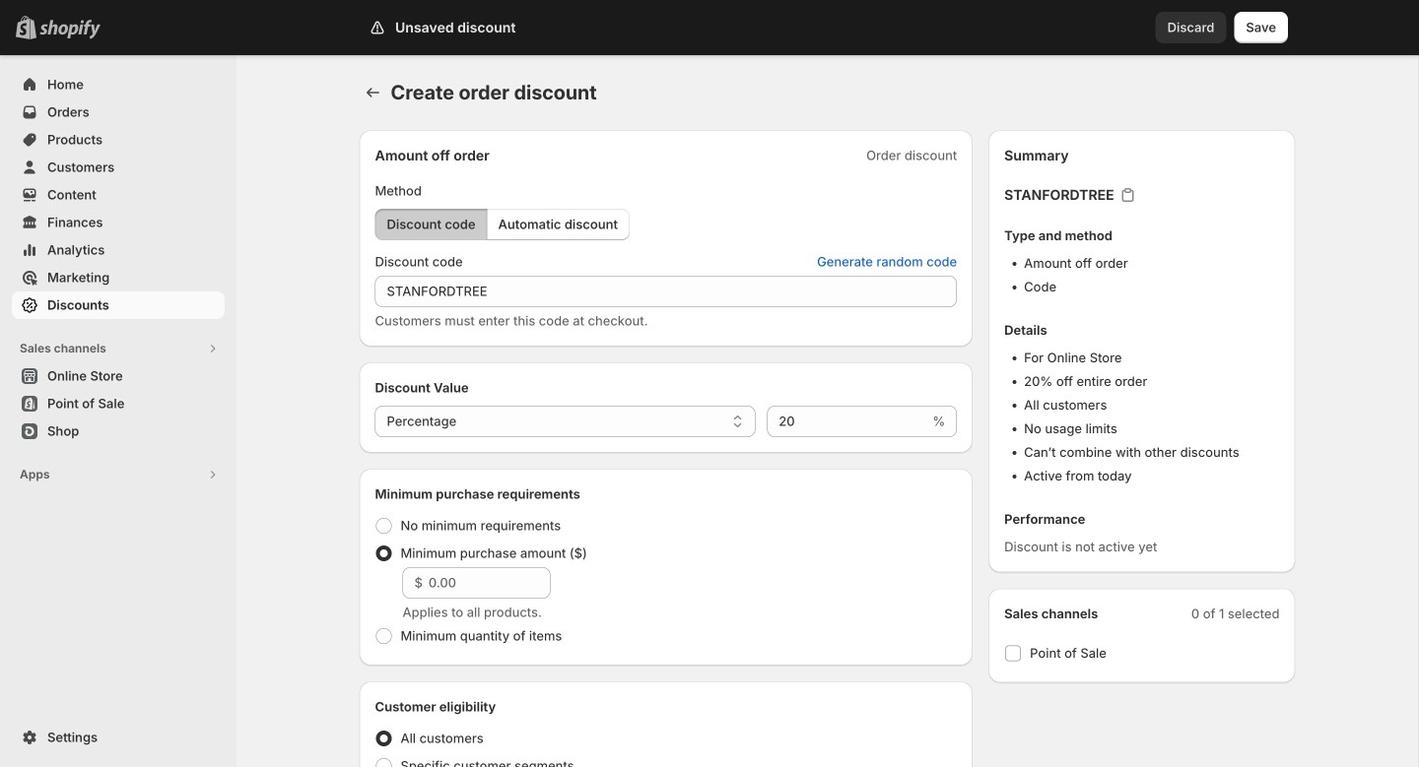 Task type: describe. For each thing, give the bounding box(es) containing it.
shopify image
[[39, 19, 101, 39]]

0.00 text field
[[429, 568, 550, 599]]



Task type: vqa. For each thing, say whether or not it's contained in the screenshot.
list to the right
no



Task type: locate. For each thing, give the bounding box(es) containing it.
None text field
[[375, 276, 957, 308], [767, 406, 929, 438], [375, 276, 957, 308], [767, 406, 929, 438]]



